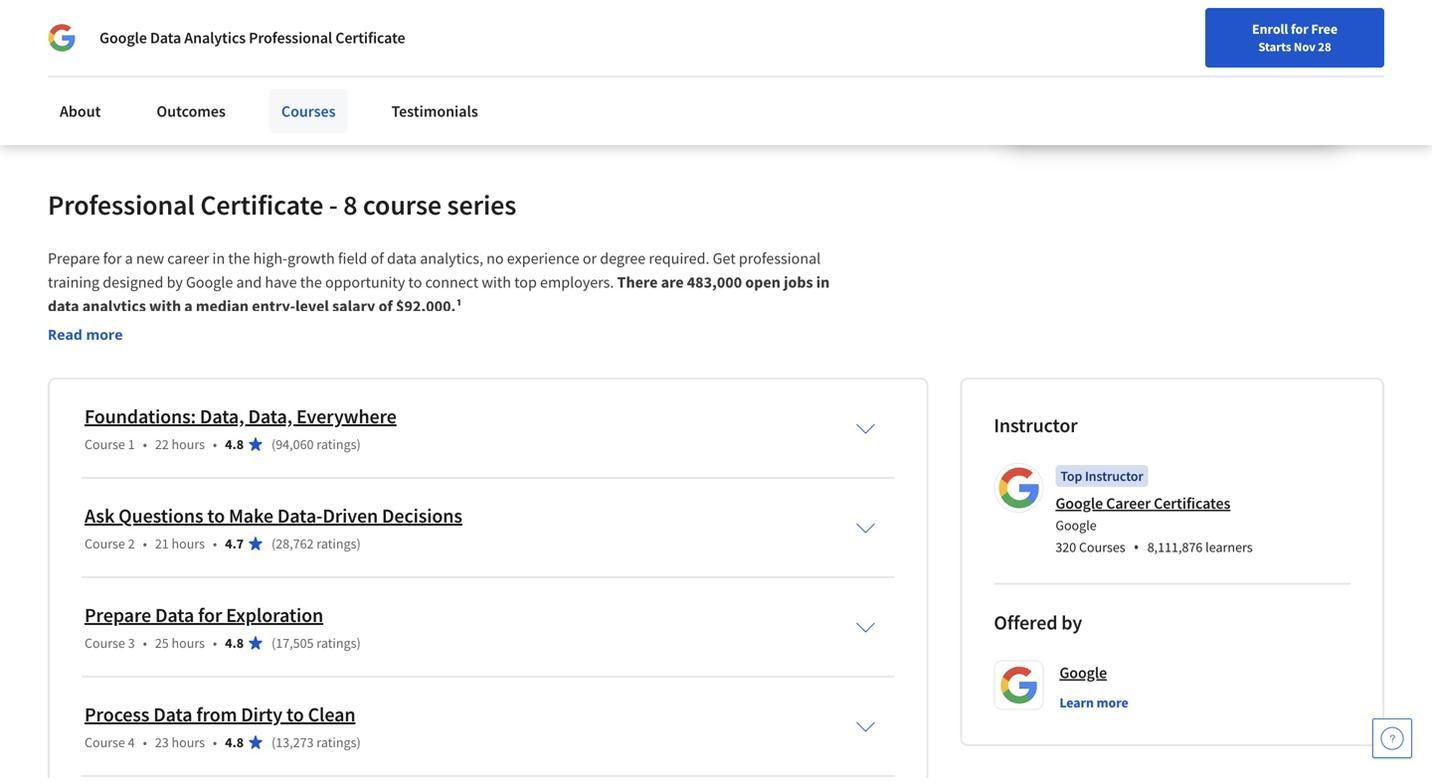 Task type: vqa. For each thing, say whether or not it's contained in the screenshot.
4.8 to the bottom
yes



Task type: locate. For each thing, give the bounding box(es) containing it.
( down dirty
[[272, 734, 276, 752]]

professional right analytics
[[249, 28, 332, 48]]

1 horizontal spatial certificate
[[335, 28, 405, 48]]

coursera career certificate image
[[1009, 0, 1340, 144]]

4 ( from the top
[[272, 734, 276, 752]]

1 horizontal spatial for
[[198, 603, 222, 628]]

with down designed at the left top of the page
[[149, 296, 181, 316]]

0 horizontal spatial the
[[228, 249, 250, 269]]

2 course from the top
[[85, 535, 125, 553]]

for up nov
[[1291, 20, 1309, 38]]

add this credential to your linkedin profile, resume, or cv share it on social media and in your performance review
[[82, 40, 462, 83]]

ratings down the everywhere
[[317, 436, 357, 454]]

of down the opportunity
[[379, 296, 393, 316]]

starts
[[1259, 39, 1292, 55]]

4.8 for for
[[225, 635, 244, 653]]

4.8 down foundations: data, data, everywhere link
[[225, 436, 244, 454]]

4 course from the top
[[85, 734, 125, 752]]

4.8 for from
[[225, 734, 244, 752]]

) down driven
[[357, 535, 361, 553]]

with down no on the top
[[482, 272, 511, 292]]

of inside 'there are 483,000 open jobs in data analytics with a median entry-level salary of $92,000.¹'
[[379, 296, 393, 316]]

4.7
[[225, 535, 244, 553]]

in inside prepare for a new career in the high-growth field of data analytics, no experience or degree required. get professional training designed by google and have the opportunity to connect with top employers.
[[212, 249, 225, 269]]

by down the career
[[167, 272, 183, 292]]

hours right "22"
[[172, 436, 205, 454]]

1 horizontal spatial by
[[1062, 611, 1082, 636]]

professional
[[739, 249, 821, 269]]

courses inside top instructor google career certificates google 320 courses • 8,111,876 learners
[[1079, 539, 1126, 557]]

certificate up high-
[[200, 187, 324, 222]]

course left the 4
[[85, 734, 125, 752]]

0 vertical spatial 4.8
[[225, 436, 244, 454]]

1 vertical spatial 4.8
[[225, 635, 244, 653]]

4 ) from the top
[[357, 734, 361, 752]]

in right the career
[[212, 249, 225, 269]]

more for read more
[[86, 325, 123, 344]]

0 horizontal spatial professional
[[48, 187, 195, 222]]

1 data, from the left
[[200, 404, 244, 429]]

data inside 'there are 483,000 open jobs in data analytics with a median entry-level salary of $92,000.¹'
[[48, 296, 79, 316]]

4 ratings from the top
[[317, 734, 357, 752]]

1 vertical spatial for
[[103, 249, 122, 269]]

prepare up 3
[[85, 603, 151, 628]]

data up 23
[[153, 703, 192, 728]]

• down prepare data for exploration link
[[213, 635, 217, 653]]

hours right '21'
[[172, 535, 205, 553]]

instructor up top
[[994, 413, 1078, 438]]

google career certificates image
[[997, 466, 1041, 510]]

1 vertical spatial more
[[1097, 694, 1129, 712]]

by
[[167, 272, 183, 292], [1062, 611, 1082, 636]]

1 horizontal spatial or
[[583, 249, 597, 269]]

( 94,060 ratings )
[[272, 436, 361, 454]]

1 horizontal spatial a
[[184, 296, 193, 316]]

cv
[[445, 40, 462, 60]]

for up designed at the left top of the page
[[103, 249, 122, 269]]

outcomes
[[157, 101, 226, 121]]

for inside prepare for a new career in the high-growth field of data analytics, no experience or degree required. get professional training designed by google and have the opportunity to connect with top employers.
[[103, 249, 122, 269]]

course 1 • 22 hours •
[[85, 436, 217, 454]]

0 horizontal spatial by
[[167, 272, 183, 292]]

2 horizontal spatial for
[[1291, 20, 1309, 38]]

instructor up 'career'
[[1085, 467, 1144, 485]]

0 horizontal spatial in
[[212, 249, 225, 269]]

for left exploration in the left of the page
[[198, 603, 222, 628]]

0 horizontal spatial courses
[[281, 101, 336, 121]]

None search field
[[284, 12, 612, 52]]

0 vertical spatial in
[[272, 64, 284, 83]]

courses right the 320
[[1079, 539, 1126, 557]]

google link
[[1060, 661, 1107, 685]]

0 vertical spatial certificate
[[335, 28, 405, 48]]

courses down add this credential to your linkedin profile, resume, or cv share it on social media and in your performance review
[[281, 101, 336, 121]]

483,000
[[687, 272, 742, 292]]

( for everywhere
[[272, 436, 276, 454]]

3 ( from the top
[[272, 635, 276, 653]]

0 horizontal spatial for
[[103, 249, 122, 269]]

data, up 94,060
[[248, 404, 293, 429]]

2 4.8 from the top
[[225, 635, 244, 653]]

ratings for everywhere
[[317, 436, 357, 454]]

a left median
[[184, 296, 193, 316]]

1 vertical spatial data
[[48, 296, 79, 316]]

1 vertical spatial a
[[184, 296, 193, 316]]

for
[[1291, 20, 1309, 38], [103, 249, 122, 269], [198, 603, 222, 628]]

foundations: data, data, everywhere link
[[85, 404, 397, 429]]

to up media
[[209, 40, 223, 60]]

1 vertical spatial prepare
[[85, 603, 151, 628]]

( for dirty
[[272, 734, 276, 752]]

0 vertical spatial or
[[428, 40, 442, 60]]

data down training
[[48, 296, 79, 316]]

) for foundations: data, data, everywhere
[[357, 436, 361, 454]]

3 course from the top
[[85, 635, 125, 653]]

and inside add this credential to your linkedin profile, resume, or cv share it on social media and in your performance review
[[243, 64, 269, 83]]

and down the google data analytics professional certificate
[[243, 64, 269, 83]]

2 vertical spatial 4.8
[[225, 734, 244, 752]]

ratings down clean
[[317, 734, 357, 752]]

hours right 25
[[172, 635, 205, 653]]

0 vertical spatial and
[[243, 64, 269, 83]]

google
[[99, 28, 147, 48], [186, 272, 233, 292], [1056, 494, 1103, 514], [1056, 517, 1097, 535], [1060, 663, 1107, 683]]

1 hours from the top
[[172, 436, 205, 454]]

) right 17,505 on the left of page
[[357, 635, 361, 653]]

4.8 down prepare data for exploration
[[225, 635, 244, 653]]

1 vertical spatial your
[[288, 64, 318, 83]]

0 vertical spatial for
[[1291, 20, 1309, 38]]

for inside the "enroll for free starts nov 28"
[[1291, 20, 1309, 38]]

0 vertical spatial your
[[226, 40, 257, 60]]

3 hours from the top
[[172, 635, 205, 653]]

3 ) from the top
[[357, 635, 361, 653]]

2 vertical spatial in
[[816, 272, 830, 292]]

2 ) from the top
[[357, 535, 361, 553]]

data up "social"
[[150, 28, 181, 48]]

your
[[226, 40, 257, 60], [288, 64, 318, 83]]

)
[[357, 436, 361, 454], [357, 535, 361, 553], [357, 635, 361, 653], [357, 734, 361, 752]]

course for prepare
[[85, 635, 125, 653]]

-
[[329, 187, 338, 222]]

menu item
[[1072, 20, 1200, 85]]

28
[[1318, 39, 1332, 55]]

required.
[[649, 249, 710, 269]]

your down linkedin
[[288, 64, 318, 83]]

have
[[265, 272, 297, 292]]

course for foundations:
[[85, 436, 125, 454]]

in for with
[[816, 272, 830, 292]]

) down the everywhere
[[357, 436, 361, 454]]

ratings for dirty
[[317, 734, 357, 752]]

free
[[1311, 20, 1338, 38]]

course left 3
[[85, 635, 125, 653]]

in right jobs
[[816, 272, 830, 292]]

2 hours from the top
[[172, 535, 205, 553]]

• left 8,111,876
[[1134, 537, 1140, 558]]

4 hours from the top
[[172, 734, 205, 752]]

and left have
[[236, 272, 262, 292]]

to
[[209, 40, 223, 60], [408, 272, 422, 292], [207, 504, 225, 529], [286, 703, 304, 728]]

learn more
[[1060, 694, 1129, 712]]

• right 1
[[143, 436, 147, 454]]

ask
[[85, 504, 115, 529]]

google career certificates link
[[1056, 494, 1231, 514]]

or inside add this credential to your linkedin profile, resume, or cv share it on social media and in your performance review
[[428, 40, 442, 60]]

1 horizontal spatial data
[[387, 249, 417, 269]]

course left 1
[[85, 436, 125, 454]]

hours for data,
[[172, 436, 205, 454]]

a
[[125, 249, 133, 269], [184, 296, 193, 316]]

1 vertical spatial data
[[155, 603, 194, 628]]

google image
[[48, 24, 76, 52]]

prepare
[[48, 249, 100, 269], [85, 603, 151, 628]]

0 horizontal spatial more
[[86, 325, 123, 344]]

1 horizontal spatial your
[[288, 64, 318, 83]]

courses
[[281, 101, 336, 121], [1079, 539, 1126, 557]]

2 horizontal spatial in
[[816, 272, 830, 292]]

this
[[111, 40, 136, 60]]

( 17,505 ratings )
[[272, 635, 361, 653]]

high-
[[253, 249, 288, 269]]

( down exploration in the left of the page
[[272, 635, 276, 653]]

profile,
[[320, 40, 368, 60]]

( 28,762 ratings )
[[272, 535, 361, 553]]

course 4 • 23 hours •
[[85, 734, 217, 752]]

2 ( from the top
[[272, 535, 276, 553]]

0 horizontal spatial with
[[149, 296, 181, 316]]

data, up course 1 • 22 hours •
[[200, 404, 244, 429]]

to up $92,000.¹
[[408, 272, 422, 292]]

offered by
[[994, 611, 1082, 636]]

hours for to
[[172, 535, 205, 553]]

2 ratings from the top
[[317, 535, 357, 553]]

the down growth
[[300, 272, 322, 292]]

1 ( from the top
[[272, 436, 276, 454]]

• down 'foundations: data, data, everywhere'
[[213, 436, 217, 454]]

17,505
[[276, 635, 314, 653]]

process data from dirty to clean
[[85, 703, 356, 728]]

1 vertical spatial and
[[236, 272, 262, 292]]

data,
[[200, 404, 244, 429], [248, 404, 293, 429]]

your up media
[[226, 40, 257, 60]]

median
[[196, 296, 249, 316]]

or up employers.
[[583, 249, 597, 269]]

by right "offered" at the bottom right of page
[[1062, 611, 1082, 636]]

1 horizontal spatial courses
[[1079, 539, 1126, 557]]

help center image
[[1381, 727, 1405, 751]]

1 horizontal spatial with
[[482, 272, 511, 292]]

4.8
[[225, 436, 244, 454], [225, 635, 244, 653], [225, 734, 244, 752]]

ratings for exploration
[[317, 635, 357, 653]]

• right the 4
[[143, 734, 147, 752]]

1 course from the top
[[85, 436, 125, 454]]

21
[[155, 535, 169, 553]]

jobs
[[784, 272, 813, 292]]

more down the analytics
[[86, 325, 123, 344]]

1 horizontal spatial more
[[1097, 694, 1129, 712]]

on
[[136, 64, 153, 83]]

1 vertical spatial professional
[[48, 187, 195, 222]]

a inside 'there are 483,000 open jobs in data analytics with a median entry-level salary of $92,000.¹'
[[184, 296, 193, 316]]

learn
[[1060, 694, 1094, 712]]

( down foundations: data, data, everywhere link
[[272, 436, 276, 454]]

1 horizontal spatial data,
[[248, 404, 293, 429]]

1 vertical spatial with
[[149, 296, 181, 316]]

1 vertical spatial courses
[[1079, 539, 1126, 557]]

0 vertical spatial more
[[86, 325, 123, 344]]

media
[[198, 64, 240, 83]]

) right 13,273
[[357, 734, 361, 752]]

• down from
[[213, 734, 217, 752]]

1 vertical spatial the
[[300, 272, 322, 292]]

0 horizontal spatial data,
[[200, 404, 244, 429]]

to left 'make'
[[207, 504, 225, 529]]

open
[[745, 272, 781, 292]]

13,273
[[276, 734, 314, 752]]

1 4.8 from the top
[[225, 436, 244, 454]]

0 vertical spatial a
[[125, 249, 133, 269]]

performance
[[321, 64, 407, 83]]

google up median
[[186, 272, 233, 292]]

a left new
[[125, 249, 133, 269]]

3 ratings from the top
[[317, 635, 357, 653]]

in down linkedin
[[272, 64, 284, 83]]

0 horizontal spatial instructor
[[994, 413, 1078, 438]]

0 vertical spatial prepare
[[48, 249, 100, 269]]

1 vertical spatial in
[[212, 249, 225, 269]]

1 vertical spatial certificate
[[200, 187, 324, 222]]

more
[[86, 325, 123, 344], [1097, 694, 1129, 712]]

more right learn
[[1097, 694, 1129, 712]]

in
[[272, 64, 284, 83], [212, 249, 225, 269], [816, 272, 830, 292]]

1 ) from the top
[[357, 436, 361, 454]]

) for process data from dirty to clean
[[357, 734, 361, 752]]

1 horizontal spatial instructor
[[1085, 467, 1144, 485]]

enroll
[[1252, 20, 1289, 38]]

( for make
[[272, 535, 276, 553]]

certificate up performance
[[335, 28, 405, 48]]

foundations: data, data, everywhere
[[85, 404, 397, 429]]

professional certificate - 8 course series
[[48, 187, 517, 222]]

8,111,876
[[1148, 539, 1203, 557]]

prepare inside prepare for a new career in the high-growth field of data analytics, no experience or degree required. get professional training designed by google and have the opportunity to connect with top employers.
[[48, 249, 100, 269]]

designed
[[103, 272, 164, 292]]

google up the 320
[[1056, 517, 1097, 535]]

1 vertical spatial or
[[583, 249, 597, 269]]

0 horizontal spatial a
[[125, 249, 133, 269]]

professional up new
[[48, 187, 195, 222]]

of right field
[[371, 249, 384, 269]]

1 horizontal spatial in
[[272, 64, 284, 83]]

a inside prepare for a new career in the high-growth field of data analytics, no experience or degree required. get professional training designed by google and have the opportunity to connect with top employers.
[[125, 249, 133, 269]]

in inside 'there are 483,000 open jobs in data analytics with a median entry-level salary of $92,000.¹'
[[816, 272, 830, 292]]

( down the "ask questions to make data-driven decisions" "link"
[[272, 535, 276, 553]]

0 vertical spatial data
[[387, 249, 417, 269]]

0 vertical spatial courses
[[281, 101, 336, 121]]

prepare up training
[[48, 249, 100, 269]]

( for exploration
[[272, 635, 276, 653]]

or left cv in the top of the page
[[428, 40, 442, 60]]

instructor
[[994, 413, 1078, 438], [1085, 467, 1144, 485]]

0 horizontal spatial data
[[48, 296, 79, 316]]

2 vertical spatial data
[[153, 703, 192, 728]]

data up 25
[[155, 603, 194, 628]]

coursera image
[[24, 16, 150, 48]]

hours right 23
[[172, 734, 205, 752]]

) for ask questions to make data-driven decisions
[[357, 535, 361, 553]]

1 ratings from the top
[[317, 436, 357, 454]]

read more button
[[48, 324, 123, 345]]

0 vertical spatial the
[[228, 249, 250, 269]]

data-
[[277, 504, 323, 529]]

ratings for make
[[317, 535, 357, 553]]

with
[[482, 272, 511, 292], [149, 296, 181, 316]]

driven
[[323, 504, 378, 529]]

and
[[243, 64, 269, 83], [236, 272, 262, 292]]

1 vertical spatial instructor
[[1085, 467, 1144, 485]]

1 vertical spatial of
[[379, 296, 393, 316]]

more inside button
[[86, 325, 123, 344]]

course
[[363, 187, 442, 222]]

google data analytics professional certificate
[[99, 28, 405, 48]]

course 3 • 25 hours •
[[85, 635, 217, 653]]

read
[[48, 325, 82, 344]]

0 vertical spatial of
[[371, 249, 384, 269]]

4.8 down process data from dirty to clean
[[225, 734, 244, 752]]

0 vertical spatial with
[[482, 272, 511, 292]]

) for prepare data for exploration
[[357, 635, 361, 653]]

ratings right 17,505 on the left of page
[[317, 635, 357, 653]]

ratings down driven
[[317, 535, 357, 553]]

the left high-
[[228, 249, 250, 269]]

data for from
[[153, 703, 192, 728]]

data up the opportunity
[[387, 249, 417, 269]]

0 vertical spatial data
[[150, 28, 181, 48]]

more inside 'button'
[[1097, 694, 1129, 712]]

0 vertical spatial by
[[167, 272, 183, 292]]

3 4.8 from the top
[[225, 734, 244, 752]]

1 horizontal spatial professional
[[249, 28, 332, 48]]

of
[[371, 249, 384, 269], [379, 296, 393, 316]]

course left 2
[[85, 535, 125, 553]]

0 horizontal spatial or
[[428, 40, 442, 60]]

$92,000.¹
[[396, 296, 462, 316]]



Task type: describe. For each thing, give the bounding box(es) containing it.
google up it
[[99, 28, 147, 48]]

in inside add this credential to your linkedin profile, resume, or cv share it on social media and in your performance review
[[272, 64, 284, 83]]

• right 2
[[143, 535, 147, 553]]

course for process
[[85, 734, 125, 752]]

offered
[[994, 611, 1058, 636]]

enroll for free starts nov 28
[[1252, 20, 1338, 55]]

8
[[343, 187, 358, 222]]

about
[[60, 101, 101, 121]]

course for ask
[[85, 535, 125, 553]]

hours for from
[[172, 734, 205, 752]]

of inside prepare for a new career in the high-growth field of data analytics, no experience or degree required. get professional training designed by google and have the opportunity to connect with top employers.
[[371, 249, 384, 269]]

more for learn more
[[1097, 694, 1129, 712]]

top
[[514, 272, 537, 292]]

in for growth
[[212, 249, 225, 269]]

about link
[[48, 90, 113, 133]]

exploration
[[226, 603, 323, 628]]

1
[[128, 436, 135, 454]]

for for enroll
[[1291, 20, 1309, 38]]

to inside prepare for a new career in the high-growth field of data analytics, no experience or degree required. get professional training designed by google and have the opportunity to connect with top employers.
[[408, 272, 422, 292]]

connect
[[425, 272, 479, 292]]

instructor inside top instructor google career certificates google 320 courses • 8,111,876 learners
[[1085, 467, 1144, 485]]

• right 3
[[143, 635, 147, 653]]

to inside add this credential to your linkedin profile, resume, or cv share it on social media and in your performance review
[[209, 40, 223, 60]]

testimonials
[[392, 101, 478, 121]]

data for for
[[155, 603, 194, 628]]

ask questions to make data-driven decisions link
[[85, 504, 462, 529]]

make
[[229, 504, 273, 529]]

prepare for a new career in the high-growth field of data analytics, no experience or degree required. get professional training designed by google and have the opportunity to connect with top employers.
[[48, 249, 824, 292]]

2 vertical spatial for
[[198, 603, 222, 628]]

questions
[[119, 504, 203, 529]]

1 horizontal spatial the
[[300, 272, 322, 292]]

analytics,
[[420, 249, 483, 269]]

everywhere
[[296, 404, 397, 429]]

series
[[447, 187, 517, 222]]

salary
[[332, 296, 375, 316]]

analytics
[[82, 296, 146, 316]]

google up learn
[[1060, 663, 1107, 683]]

read more
[[48, 325, 123, 344]]

data for analytics
[[150, 28, 181, 48]]

entry-
[[252, 296, 295, 316]]

• inside top instructor google career certificates google 320 courses • 8,111,876 learners
[[1134, 537, 1140, 558]]

career
[[1106, 494, 1151, 514]]

it
[[123, 64, 132, 83]]

( 13,273 ratings )
[[272, 734, 361, 752]]

social
[[156, 64, 195, 83]]

4.8 for data,
[[225, 436, 244, 454]]

certificates
[[1154, 494, 1231, 514]]

new
[[136, 249, 164, 269]]

clean
[[308, 703, 356, 728]]

3
[[128, 635, 135, 653]]

resume,
[[371, 40, 425, 60]]

and inside prepare for a new career in the high-growth field of data analytics, no experience or degree required. get professional training designed by google and have the opportunity to connect with top employers.
[[236, 272, 262, 292]]

2 data, from the left
[[248, 404, 293, 429]]

320
[[1056, 539, 1077, 557]]

growth
[[288, 249, 335, 269]]

ask questions to make data-driven decisions
[[85, 504, 462, 529]]

prepare for prepare data for exploration
[[85, 603, 151, 628]]

from
[[196, 703, 237, 728]]

0 vertical spatial professional
[[249, 28, 332, 48]]

1 vertical spatial by
[[1062, 611, 1082, 636]]

credential
[[139, 40, 206, 60]]

to up 13,273
[[286, 703, 304, 728]]

with inside prepare for a new career in the high-growth field of data analytics, no experience or degree required. get professional training designed by google and have the opportunity to connect with top employers.
[[482, 272, 511, 292]]

top instructor google career certificates google 320 courses • 8,111,876 learners
[[1056, 467, 1253, 558]]

learners
[[1206, 539, 1253, 557]]

0 vertical spatial instructor
[[994, 413, 1078, 438]]

review
[[410, 64, 454, 83]]

• left 4.7
[[213, 535, 217, 553]]

4
[[128, 734, 135, 752]]

prepare data for exploration link
[[85, 603, 323, 628]]

google inside prepare for a new career in the high-growth field of data analytics, no experience or degree required. get professional training designed by google and have the opportunity to connect with top employers.
[[186, 272, 233, 292]]

level
[[295, 296, 329, 316]]

22
[[155, 436, 169, 454]]

testimonials link
[[380, 90, 490, 133]]

are
[[661, 272, 684, 292]]

prepare data for exploration
[[85, 603, 323, 628]]

there
[[617, 272, 658, 292]]

opportunity
[[325, 272, 405, 292]]

nov
[[1294, 39, 1316, 55]]

there are 483,000 open jobs in data analytics with a median entry-level salary of $92,000.¹
[[48, 272, 833, 316]]

data inside prepare for a new career in the high-growth field of data analytics, no experience or degree required. get professional training designed by google and have the opportunity to connect with top employers.
[[387, 249, 417, 269]]

analytics
[[184, 28, 246, 48]]

process data from dirty to clean link
[[85, 703, 356, 728]]

learn more button
[[1060, 693, 1129, 713]]

prepare for prepare for a new career in the high-growth field of data analytics, no experience or degree required. get professional training designed by google and have the opportunity to connect with top employers.
[[48, 249, 100, 269]]

0 horizontal spatial your
[[226, 40, 257, 60]]

top
[[1061, 467, 1083, 485]]

google down top
[[1056, 494, 1103, 514]]

training
[[48, 272, 100, 292]]

field
[[338, 249, 367, 269]]

employers.
[[540, 272, 614, 292]]

outcomes link
[[145, 90, 238, 133]]

add
[[82, 40, 108, 60]]

with inside 'there are 483,000 open jobs in data analytics with a median entry-level salary of $92,000.¹'
[[149, 296, 181, 316]]

courses link
[[269, 90, 348, 133]]

0 horizontal spatial certificate
[[200, 187, 324, 222]]

get
[[713, 249, 736, 269]]

course 2 • 21 hours •
[[85, 535, 217, 553]]

linkedin
[[260, 40, 317, 60]]

hours for for
[[172, 635, 205, 653]]

or inside prepare for a new career in the high-growth field of data analytics, no experience or degree required. get professional training designed by google and have the opportunity to connect with top employers.
[[583, 249, 597, 269]]

by inside prepare for a new career in the high-growth field of data analytics, no experience or degree required. get professional training designed by google and have the opportunity to connect with top employers.
[[167, 272, 183, 292]]

25
[[155, 635, 169, 653]]

for for prepare
[[103, 249, 122, 269]]



